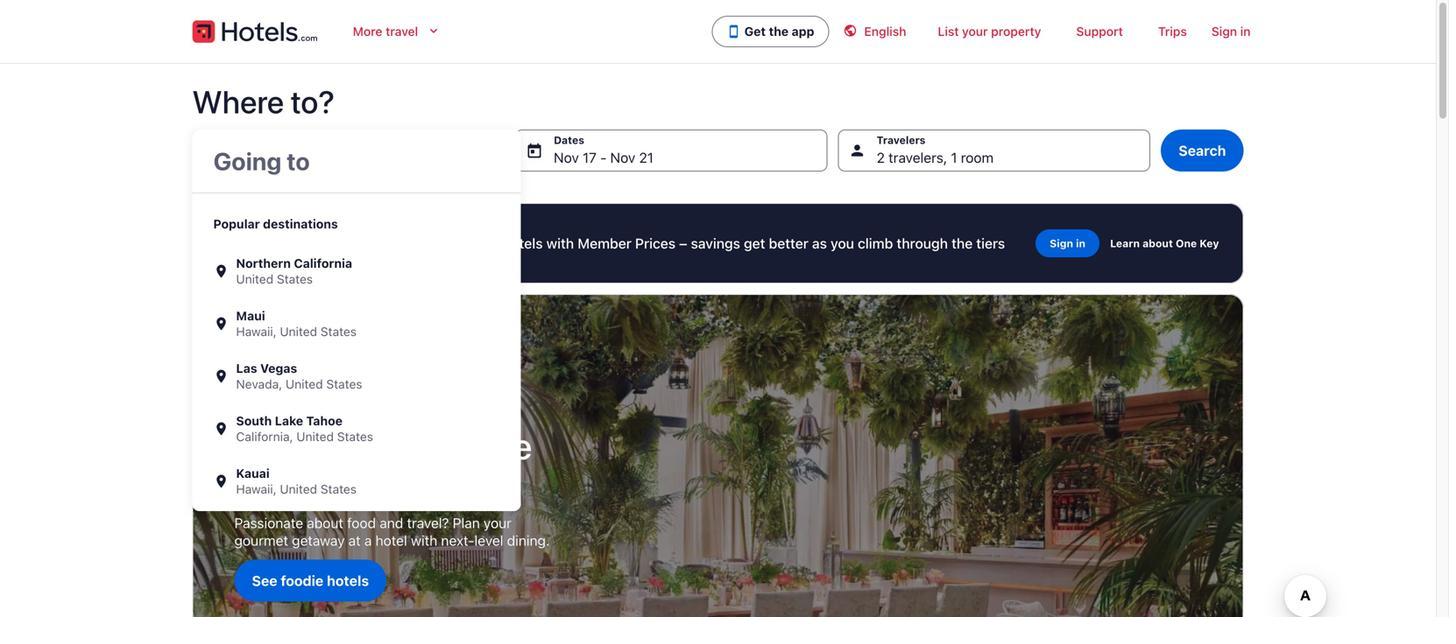 Task type: describe. For each thing, give the bounding box(es) containing it.
more
[[357, 235, 391, 252]]

with inside "our favorite foodie hotels passionate about food and travel? plan your gourmet getaway at a hotel with next-level dining."
[[411, 532, 438, 549]]

-
[[600, 149, 607, 166]]

10%
[[308, 235, 336, 252]]

tiers
[[976, 235, 1005, 252]]

hotels inside 'link'
[[327, 573, 369, 589]]

savings
[[691, 235, 740, 252]]

passionate
[[234, 515, 303, 532]]

see
[[252, 573, 277, 589]]

climb
[[858, 235, 893, 252]]

maui hawaii, united states
[[236, 309, 357, 339]]

see foodie hotels link
[[234, 560, 387, 602]]

list your property
[[938, 24, 1041, 39]]

nov 17 - nov 21
[[554, 149, 654, 166]]

south lake tahoe california, united states
[[236, 414, 373, 444]]

over
[[414, 235, 442, 252]]

popular destinations
[[213, 217, 338, 231]]

foodie inside "our favorite foodie hotels passionate about food and travel? plan your gourmet getaway at a hotel with next-level dining."
[[431, 424, 532, 468]]

save 10% or more on over 100,000 hotels with member prices – savings get better as you climb through the tiers
[[273, 235, 1005, 252]]

see foodie hotels
[[252, 573, 369, 589]]

nevada,
[[236, 377, 282, 392]]

save
[[273, 235, 304, 252]]

1 horizontal spatial your
[[962, 24, 988, 39]]

through
[[897, 235, 948, 252]]

south
[[236, 414, 272, 429]]

as
[[812, 235, 827, 252]]

favorite
[[303, 424, 424, 468]]

download the app button image
[[727, 25, 741, 39]]

0 vertical spatial about
[[1143, 237, 1173, 250]]

property
[[991, 24, 1041, 39]]

our favorite foodie hotels passionate about food and travel? plan your gourmet getaway at a hotel with next-level dining.
[[234, 424, 550, 549]]

get
[[745, 24, 766, 39]]

destinations
[[263, 217, 338, 231]]

hotels inside "our favorite foodie hotels passionate about food and travel? plan your gourmet getaway at a hotel with next-level dining."
[[234, 463, 334, 506]]

trips link
[[1141, 14, 1205, 49]]

more travel
[[353, 24, 418, 39]]

room
[[961, 149, 994, 166]]

or
[[340, 235, 354, 252]]

tahoe
[[306, 414, 343, 429]]

united inside the las vegas nevada, united states
[[286, 377, 323, 392]]

california,
[[236, 430, 293, 444]]

las vegas nevada, united states
[[236, 361, 362, 392]]

plan
[[453, 515, 480, 532]]

travel?
[[407, 515, 449, 532]]

nov 17 - nov 21 button
[[515, 130, 828, 172]]

get
[[744, 235, 765, 252]]

travelers,
[[889, 149, 947, 166]]

small image for hawaii, united states
[[213, 474, 229, 490]]

better
[[769, 235, 809, 252]]

small image for south lake tahoe california, united states
[[213, 422, 229, 437]]

united for kauai
[[280, 482, 317, 497]]

lake
[[275, 414, 303, 429]]

100,000
[[446, 235, 499, 252]]

at
[[348, 532, 361, 549]]

northern
[[236, 256, 291, 271]]

kauai
[[236, 467, 270, 481]]

hotel
[[376, 532, 407, 549]]

gourmet
[[234, 532, 288, 549]]

level
[[475, 532, 503, 549]]

las
[[236, 361, 257, 376]]

Going to text field
[[192, 130, 521, 193]]

learn
[[1110, 237, 1140, 250]]

sign in button
[[1205, 14, 1258, 49]]

foodie inside 'link'
[[281, 573, 324, 589]]

2 travelers, 1 room
[[877, 149, 994, 166]]

to?
[[291, 83, 335, 120]]

search
[[1179, 142, 1226, 159]]

the inside main content
[[952, 235, 973, 252]]

you
[[831, 235, 854, 252]]

states inside the las vegas nevada, united states
[[326, 377, 362, 392]]

2 nov from the left
[[610, 149, 636, 166]]

get the app link
[[712, 16, 829, 47]]

list
[[938, 24, 959, 39]]

–
[[679, 235, 687, 252]]

sign in for sign in link
[[1050, 237, 1086, 250]]

sign for sign in link
[[1050, 237, 1073, 250]]

our
[[234, 424, 295, 468]]

hotels logo image
[[192, 18, 318, 46]]

dining.
[[507, 532, 550, 549]]

travel
[[386, 24, 418, 39]]

sign for sign in dropdown button
[[1212, 24, 1237, 39]]

support link
[[1059, 14, 1141, 49]]

list your property link
[[921, 14, 1059, 49]]

states for kauai hawaii, united states
[[321, 482, 357, 497]]



Task type: locate. For each thing, give the bounding box(es) containing it.
nov left 17
[[554, 149, 579, 166]]

0 vertical spatial sign in
[[1212, 24, 1251, 39]]

states up the las vegas nevada, united states
[[321, 325, 357, 339]]

1 vertical spatial the
[[952, 235, 973, 252]]

small image left las
[[213, 369, 229, 385]]

hotels up passionate
[[234, 463, 334, 506]]

sign inside sign in link
[[1050, 237, 1073, 250]]

united inside south lake tahoe california, united states
[[297, 430, 334, 444]]

dine under a verdant mosaic of plant life in the city. image
[[192, 294, 1244, 618]]

0 vertical spatial with
[[547, 235, 574, 252]]

1 hawaii, from the top
[[236, 325, 277, 339]]

united inside northern california united states
[[236, 272, 274, 287]]

0 horizontal spatial sign in
[[1050, 237, 1086, 250]]

small image left english
[[843, 24, 857, 38]]

in for sign in dropdown button
[[1241, 24, 1251, 39]]

1 vertical spatial sign in
[[1050, 237, 1086, 250]]

small image for united states
[[213, 264, 229, 280]]

learn about one key
[[1110, 237, 1219, 250]]

key
[[1200, 237, 1219, 250]]

1 vertical spatial small image
[[213, 474, 229, 490]]

small image
[[213, 264, 229, 280], [213, 474, 229, 490]]

1 vertical spatial about
[[307, 515, 343, 532]]

your
[[962, 24, 988, 39], [484, 515, 512, 532]]

states for maui hawaii, united states
[[321, 325, 357, 339]]

sign right trips
[[1212, 24, 1237, 39]]

more travel button
[[339, 14, 455, 49]]

hawaii, down kauai
[[236, 482, 277, 497]]

foodie up plan
[[431, 424, 532, 468]]

one
[[1176, 237, 1197, 250]]

with
[[547, 235, 574, 252], [411, 532, 438, 549]]

member
[[578, 235, 632, 252]]

states inside the 'maui hawaii, united states'
[[321, 325, 357, 339]]

states for northern california united states
[[277, 272, 313, 287]]

in inside sign in dropdown button
[[1241, 24, 1251, 39]]

states inside northern california united states
[[277, 272, 313, 287]]

northern california united states
[[236, 256, 352, 287]]

in left learn
[[1076, 237, 1086, 250]]

in for sign in link
[[1076, 237, 1086, 250]]

1 vertical spatial foodie
[[281, 573, 324, 589]]

small image left northern
[[213, 264, 229, 280]]

1 vertical spatial your
[[484, 515, 512, 532]]

united up passionate
[[280, 482, 317, 497]]

with left member
[[547, 235, 574, 252]]

1 vertical spatial with
[[411, 532, 438, 549]]

about
[[1143, 237, 1173, 250], [307, 515, 343, 532]]

states down tahoe
[[337, 430, 373, 444]]

small image left "south" at left bottom
[[213, 422, 229, 437]]

0 vertical spatial in
[[1241, 24, 1251, 39]]

our favorite foodie hotels main content
[[0, 63, 1436, 618]]

1 vertical spatial hawaii,
[[236, 482, 277, 497]]

0 vertical spatial the
[[769, 24, 789, 39]]

1 horizontal spatial sign in
[[1212, 24, 1251, 39]]

united down tahoe
[[297, 430, 334, 444]]

0 horizontal spatial the
[[769, 24, 789, 39]]

in
[[1241, 24, 1251, 39], [1076, 237, 1086, 250]]

united down the vegas
[[286, 377, 323, 392]]

nov right -
[[610, 149, 636, 166]]

united
[[236, 272, 274, 287], [280, 325, 317, 339], [286, 377, 323, 392], [297, 430, 334, 444], [280, 482, 317, 497]]

sign
[[1212, 24, 1237, 39], [1050, 237, 1073, 250]]

0 horizontal spatial foodie
[[281, 573, 324, 589]]

states inside south lake tahoe california, united states
[[337, 430, 373, 444]]

0 vertical spatial hawaii,
[[236, 325, 277, 339]]

in inside sign in link
[[1076, 237, 1086, 250]]

sign in inside dropdown button
[[1212, 24, 1251, 39]]

1
[[951, 149, 957, 166]]

1 horizontal spatial foodie
[[431, 424, 532, 468]]

0 vertical spatial hotels
[[503, 235, 543, 252]]

on
[[394, 235, 410, 252]]

small image inside english button
[[843, 24, 857, 38]]

united for maui
[[280, 325, 317, 339]]

1 horizontal spatial sign
[[1212, 24, 1237, 39]]

small image left kauai
[[213, 474, 229, 490]]

sign in left learn
[[1050, 237, 1086, 250]]

2
[[877, 149, 885, 166]]

search button
[[1161, 130, 1244, 172]]

maui
[[236, 309, 265, 323]]

states up tahoe
[[326, 377, 362, 392]]

sign in inside the "our favorite foodie hotels" main content
[[1050, 237, 1086, 250]]

a
[[364, 532, 372, 549]]

1 vertical spatial in
[[1076, 237, 1086, 250]]

states inside kauai hawaii, united states
[[321, 482, 357, 497]]

hawaii, for maui
[[236, 325, 277, 339]]

united down northern
[[236, 272, 274, 287]]

1 horizontal spatial nov
[[610, 149, 636, 166]]

1 horizontal spatial about
[[1143, 237, 1173, 250]]

0 horizontal spatial about
[[307, 515, 343, 532]]

vegas
[[260, 361, 297, 376]]

learn about one key link
[[1107, 230, 1223, 258]]

in right trips
[[1241, 24, 1251, 39]]

your up level
[[484, 515, 512, 532]]

foodie
[[431, 424, 532, 468], [281, 573, 324, 589]]

0 vertical spatial small image
[[213, 264, 229, 280]]

hawaii,
[[236, 325, 277, 339], [236, 482, 277, 497]]

united inside the 'maui hawaii, united states'
[[280, 325, 317, 339]]

sign in right trips
[[1212, 24, 1251, 39]]

0 horizontal spatial your
[[484, 515, 512, 532]]

united for northern california
[[236, 272, 274, 287]]

small image for maui hawaii, united states
[[213, 316, 229, 332]]

0 horizontal spatial with
[[411, 532, 438, 549]]

states down california
[[277, 272, 313, 287]]

1 vertical spatial hotels
[[234, 463, 334, 506]]

hawaii, down the maui
[[236, 325, 277, 339]]

hotels down at at left bottom
[[327, 573, 369, 589]]

1 horizontal spatial in
[[1241, 24, 1251, 39]]

foodie right see
[[281, 573, 324, 589]]

1 small image from the top
[[213, 264, 229, 280]]

small image left the maui
[[213, 316, 229, 332]]

2 small image from the top
[[213, 474, 229, 490]]

hawaii, inside the 'maui hawaii, united states'
[[236, 325, 277, 339]]

united up the vegas
[[280, 325, 317, 339]]

your inside "our favorite foodie hotels passionate about food and travel? plan your gourmet getaway at a hotel with next-level dining."
[[484, 515, 512, 532]]

0 horizontal spatial sign
[[1050, 237, 1073, 250]]

1 horizontal spatial with
[[547, 235, 574, 252]]

english
[[864, 24, 907, 39]]

your right list
[[962, 24, 988, 39]]

0 horizontal spatial nov
[[554, 149, 579, 166]]

the
[[769, 24, 789, 39], [952, 235, 973, 252]]

support
[[1077, 24, 1123, 39]]

california
[[294, 256, 352, 271]]

sign left learn
[[1050, 237, 1073, 250]]

17
[[583, 149, 597, 166]]

nov
[[554, 149, 579, 166], [610, 149, 636, 166]]

popular
[[213, 217, 260, 231]]

about left the one
[[1143, 237, 1173, 250]]

food
[[347, 515, 376, 532]]

get the app
[[745, 24, 815, 39]]

about inside "our favorite foodie hotels passionate about food and travel? plan your gourmet getaway at a hotel with next-level dining."
[[307, 515, 343, 532]]

1 horizontal spatial the
[[952, 235, 973, 252]]

hawaii, inside kauai hawaii, united states
[[236, 482, 277, 497]]

0 vertical spatial sign
[[1212, 24, 1237, 39]]

2 vertical spatial hotels
[[327, 573, 369, 589]]

and
[[380, 515, 403, 532]]

small image
[[843, 24, 857, 38], [213, 316, 229, 332], [213, 369, 229, 385], [213, 422, 229, 437]]

with down travel?
[[411, 532, 438, 549]]

the right get
[[769, 24, 789, 39]]

states up the food
[[321, 482, 357, 497]]

0 vertical spatial your
[[962, 24, 988, 39]]

next-
[[441, 532, 475, 549]]

hawaii, for kauai
[[236, 482, 277, 497]]

united inside kauai hawaii, united states
[[280, 482, 317, 497]]

app
[[792, 24, 815, 39]]

1 vertical spatial sign
[[1050, 237, 1073, 250]]

hotels right 100,000
[[503, 235, 543, 252]]

0 vertical spatial foodie
[[431, 424, 532, 468]]

prices
[[635, 235, 676, 252]]

sign in
[[1212, 24, 1251, 39], [1050, 237, 1086, 250]]

where
[[192, 83, 284, 120]]

21
[[639, 149, 654, 166]]

2 travelers, 1 room button
[[838, 130, 1151, 172]]

getaway
[[292, 532, 345, 549]]

0 horizontal spatial in
[[1076, 237, 1086, 250]]

sign in for sign in dropdown button
[[1212, 24, 1251, 39]]

hotels
[[503, 235, 543, 252], [234, 463, 334, 506], [327, 573, 369, 589]]

where to?
[[192, 83, 335, 120]]

the left tiers on the right top of the page
[[952, 235, 973, 252]]

trips
[[1158, 24, 1187, 39]]

sign inside sign in dropdown button
[[1212, 24, 1237, 39]]

sign in link
[[1036, 230, 1100, 258]]

kauai hawaii, united states
[[236, 467, 357, 497]]

2 hawaii, from the top
[[236, 482, 277, 497]]

small image for las vegas nevada, united states
[[213, 369, 229, 385]]

1 nov from the left
[[554, 149, 579, 166]]

english button
[[829, 14, 921, 49]]

more
[[353, 24, 382, 39]]

about up getaway
[[307, 515, 343, 532]]



Task type: vqa. For each thing, say whether or not it's contained in the screenshot.
the bottommost Hawaii,
yes



